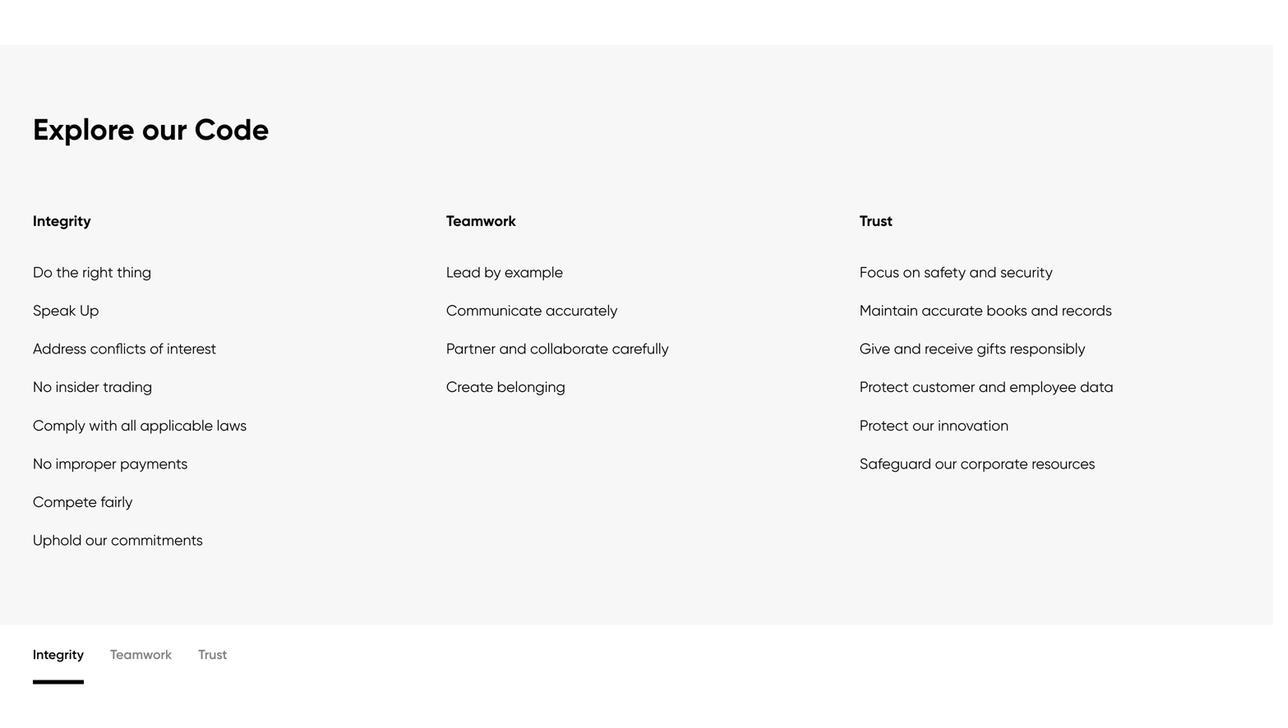 Task type: describe. For each thing, give the bounding box(es) containing it.
uphold
[[33, 531, 82, 549]]

do the right thing
[[33, 263, 151, 281]]

carefully
[[612, 340, 669, 358]]

safeguard
[[860, 455, 932, 473]]

protect our innovation link
[[860, 416, 1009, 439]]

protect for protect our innovation
[[860, 416, 909, 434]]

security
[[1001, 263, 1053, 281]]

no improper payments link
[[33, 455, 188, 477]]

communicate accurately link
[[447, 301, 618, 324]]

speak
[[33, 301, 76, 319]]

address conflicts of interest
[[33, 340, 217, 358]]

give and receive gifts responsibly
[[860, 340, 1086, 358]]

0 horizontal spatial trust
[[198, 647, 227, 663]]

accurately
[[546, 301, 618, 319]]

0 vertical spatial teamwork
[[447, 212, 516, 230]]

and right safety
[[970, 263, 997, 281]]

payments
[[120, 455, 188, 473]]

gifts
[[977, 340, 1007, 358]]

collaborate
[[530, 340, 609, 358]]

give and receive gifts responsibly link
[[860, 340, 1086, 362]]

on
[[904, 263, 921, 281]]

maintain accurate books and records link
[[860, 301, 1113, 324]]

address conflicts of interest link
[[33, 340, 217, 362]]

speak up
[[33, 301, 99, 319]]

belonging
[[497, 378, 566, 396]]

communicate
[[447, 301, 542, 319]]

and right give
[[894, 340, 922, 358]]

give
[[860, 340, 891, 358]]

compete
[[33, 493, 97, 511]]

maintain accurate books and records
[[860, 301, 1113, 319]]

do
[[33, 263, 53, 281]]

resources
[[1032, 455, 1096, 473]]

commitments
[[111, 531, 203, 549]]

create
[[447, 378, 494, 396]]

no insider trading
[[33, 378, 152, 396]]

conflicts
[[90, 340, 146, 358]]

safety
[[925, 263, 966, 281]]

innovation
[[939, 416, 1009, 434]]

no improper payments
[[33, 455, 188, 473]]

1 vertical spatial teamwork
[[110, 647, 172, 663]]

improper
[[56, 455, 117, 473]]

corporate
[[961, 455, 1029, 473]]

explore our code
[[33, 111, 269, 148]]

teamwork link
[[110, 647, 172, 663]]

partner and collaborate carefully
[[447, 340, 669, 358]]

employee
[[1010, 378, 1077, 396]]

records
[[1063, 301, 1113, 319]]

protect customer and employee data
[[860, 378, 1114, 396]]

and up create belonging
[[500, 340, 527, 358]]

responsibly
[[1011, 340, 1086, 358]]

do the right thing link
[[33, 263, 151, 285]]

our for safeguard
[[936, 455, 957, 473]]

no insider trading link
[[33, 378, 152, 400]]

explore
[[33, 111, 135, 148]]

up
[[80, 301, 99, 319]]

laws
[[217, 416, 247, 434]]

0 vertical spatial trust
[[860, 212, 893, 230]]



Task type: locate. For each thing, give the bounding box(es) containing it.
of
[[150, 340, 163, 358]]

all
[[121, 416, 136, 434]]

books
[[987, 301, 1028, 319]]

insider
[[56, 378, 99, 396]]

and right books
[[1032, 301, 1059, 319]]

safeguard our corporate resources link
[[860, 455, 1096, 477]]

create belonging link
[[447, 378, 566, 400]]

and
[[970, 263, 997, 281], [1032, 301, 1059, 319], [500, 340, 527, 358], [894, 340, 922, 358], [979, 378, 1007, 396]]

uphold our commitments
[[33, 531, 203, 549]]

1 integrity from the top
[[33, 212, 91, 230]]

create belonging
[[447, 378, 566, 396]]

address
[[33, 340, 86, 358]]

no
[[33, 378, 52, 396], [33, 455, 52, 473]]

the
[[56, 263, 79, 281]]

protect customer and employee data link
[[860, 378, 1114, 400]]

receive
[[925, 340, 974, 358]]

safeguard our corporate resources
[[860, 455, 1096, 473]]

protect for protect customer and employee data
[[860, 378, 909, 396]]

focus on safety and security link
[[860, 263, 1053, 285]]

our down compete fairly link
[[85, 531, 107, 549]]

trust up focus on the top of page
[[860, 212, 893, 230]]

thing
[[117, 263, 151, 281]]

1 vertical spatial no
[[33, 455, 52, 473]]

lead by example
[[447, 263, 563, 281]]

our for uphold
[[85, 531, 107, 549]]

comply with all applicable laws link
[[33, 416, 247, 439]]

teamwork left trust link
[[110, 647, 172, 663]]

example
[[505, 263, 563, 281]]

no inside no improper payments link
[[33, 455, 52, 473]]

no inside "no insider trading" link
[[33, 378, 52, 396]]

our
[[142, 111, 187, 148], [913, 416, 935, 434], [936, 455, 957, 473], [85, 531, 107, 549]]

speak up link
[[33, 301, 99, 324]]

applicable
[[140, 416, 213, 434]]

our inside safeguard our corporate resources link
[[936, 455, 957, 473]]

data
[[1081, 378, 1114, 396]]

focus on safety and security
[[860, 263, 1053, 281]]

maintain
[[860, 301, 919, 319]]

trust link
[[198, 647, 227, 663]]

integrity link
[[33, 647, 84, 663]]

0 vertical spatial no
[[33, 378, 52, 396]]

trust
[[860, 212, 893, 230], [198, 647, 227, 663]]

uphold our commitments link
[[33, 531, 203, 553]]

our inside protect our innovation link
[[913, 416, 935, 434]]

protect
[[860, 378, 909, 396], [860, 416, 909, 434]]

compete fairly link
[[33, 493, 133, 515]]

lead
[[447, 263, 481, 281]]

protect down give
[[860, 378, 909, 396]]

no for no insider trading
[[33, 378, 52, 396]]

1 protect from the top
[[860, 378, 909, 396]]

1 vertical spatial trust
[[198, 647, 227, 663]]

our for protect
[[913, 416, 935, 434]]

communicate accurately
[[447, 301, 618, 319]]

0 vertical spatial integrity
[[33, 212, 91, 230]]

accurate
[[922, 301, 984, 319]]

no for no improper payments
[[33, 455, 52, 473]]

protect our innovation
[[860, 416, 1009, 434]]

lead by example link
[[447, 263, 563, 285]]

partner and collaborate carefully link
[[447, 340, 669, 362]]

1 horizontal spatial teamwork
[[447, 212, 516, 230]]

2 protect from the top
[[860, 416, 909, 434]]

fairly
[[101, 493, 133, 511]]

code
[[195, 111, 269, 148]]

compete fairly
[[33, 493, 133, 511]]

focus
[[860, 263, 900, 281]]

protect up safeguard
[[860, 416, 909, 434]]

interest
[[167, 340, 217, 358]]

integrity
[[33, 212, 91, 230], [33, 647, 84, 663]]

1 no from the top
[[33, 378, 52, 396]]

teamwork
[[447, 212, 516, 230], [110, 647, 172, 663]]

our for explore
[[142, 111, 187, 148]]

0 vertical spatial protect
[[860, 378, 909, 396]]

2 integrity from the top
[[33, 647, 84, 663]]

comply
[[33, 416, 85, 434]]

our inside uphold our commitments link
[[85, 531, 107, 549]]

no left insider at the left of page
[[33, 378, 52, 396]]

customer
[[913, 378, 976, 396]]

our left 'code' on the top left of page
[[142, 111, 187, 148]]

our down customer
[[913, 416, 935, 434]]

by
[[485, 263, 501, 281]]

1 horizontal spatial trust
[[860, 212, 893, 230]]

2 no from the top
[[33, 455, 52, 473]]

our down protect our innovation link
[[936, 455, 957, 473]]

trust right teamwork link
[[198, 647, 227, 663]]

no down comply
[[33, 455, 52, 473]]

0 horizontal spatial teamwork
[[110, 647, 172, 663]]

teamwork up by
[[447, 212, 516, 230]]

1 vertical spatial protect
[[860, 416, 909, 434]]

trading
[[103, 378, 152, 396]]

and down gifts
[[979, 378, 1007, 396]]

partner
[[447, 340, 496, 358]]

with
[[89, 416, 117, 434]]

comply with all applicable laws
[[33, 416, 247, 434]]

right
[[82, 263, 113, 281]]

1 vertical spatial integrity
[[33, 647, 84, 663]]



Task type: vqa. For each thing, say whether or not it's contained in the screenshot.
left 'experience'
no



